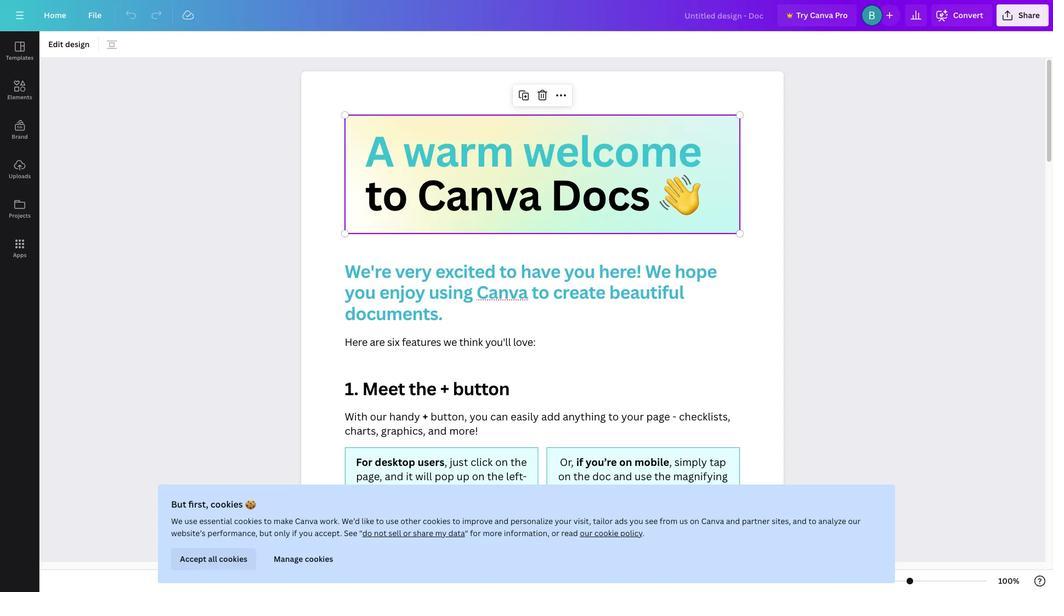Task type: locate. For each thing, give the bounding box(es) containing it.
or right sell
[[403, 528, 411, 539]]

2 horizontal spatial our
[[848, 516, 861, 527]]

beautiful
[[609, 280, 684, 304]]

0 horizontal spatial use
[[184, 516, 197, 527]]

1 horizontal spatial "
[[465, 528, 468, 539]]

to inside button, you can easily add anything to your page - checklists, charts, graphics, and more!
[[608, 410, 619, 424]]

manage cookies
[[274, 554, 333, 564]]

we
[[645, 259, 671, 283], [171, 516, 183, 527]]

very
[[395, 259, 432, 283]]

canva inside we're very excited to have you here! we hope you enjoy using canva to create beautiful documents.
[[476, 280, 528, 304]]

convert
[[953, 10, 983, 20]]

1.
[[345, 377, 358, 400]]

accept all cookies button
[[171, 548, 256, 570]]

share button
[[997, 4, 1049, 26]]

1 use from the left
[[184, 516, 197, 527]]

see
[[344, 528, 357, 539]]

0 horizontal spatial or
[[403, 528, 411, 539]]

or left read
[[551, 528, 559, 539]]

"
[[359, 528, 362, 539], [465, 528, 468, 539]]

1 horizontal spatial we
[[645, 259, 671, 283]]

and down "button," at left bottom
[[428, 424, 447, 438]]

or
[[403, 528, 411, 539], [551, 528, 559, 539]]

our inside we use essential cookies to make canva work. we'd like to use other cookies to improve and personalize your visit, tailor ads you see from us on canva and partner sites, and to analyze our website's performance, but only if you accept. see "
[[848, 516, 861, 527]]

you left can
[[470, 410, 488, 424]]

but
[[171, 499, 186, 511]]

cookies inside button
[[219, 554, 247, 564]]

1 horizontal spatial our
[[580, 528, 593, 539]]

100%
[[998, 576, 1020, 586]]

1 vertical spatial +
[[423, 410, 428, 424]]

policy
[[620, 528, 642, 539]]

excited
[[435, 259, 496, 283]]

0 vertical spatial our
[[370, 410, 387, 424]]

+ right "handy"
[[423, 410, 428, 424]]

2 or from the left
[[551, 528, 559, 539]]

cookies down accept. on the bottom of the page
[[305, 554, 333, 564]]

our inside text box
[[370, 410, 387, 424]]

do
[[362, 528, 372, 539]]

you up policy at the bottom right of the page
[[630, 516, 643, 527]]

1 horizontal spatial +
[[440, 377, 449, 400]]

None text field
[[301, 71, 784, 592]]

cookies
[[210, 499, 243, 511], [234, 516, 262, 527], [423, 516, 451, 527], [219, 554, 247, 564], [305, 554, 333, 564]]

accept
[[180, 554, 206, 564]]

your left page
[[621, 410, 644, 424]]

0 horizontal spatial "
[[359, 528, 362, 539]]

see
[[645, 516, 658, 527]]

1 horizontal spatial your
[[621, 410, 644, 424]]

we left "hope" in the right top of the page
[[645, 259, 671, 283]]

our cookie policy link
[[580, 528, 642, 539]]

1 vertical spatial we
[[171, 516, 183, 527]]

try
[[796, 10, 808, 20]]

try canva pro
[[796, 10, 848, 20]]

share
[[413, 528, 433, 539]]

we
[[443, 335, 457, 349]]

1 vertical spatial our
[[848, 516, 861, 527]]

" right see
[[359, 528, 362, 539]]

six
[[387, 335, 400, 349]]

first,
[[188, 499, 208, 511]]

website's
[[171, 528, 206, 539]]

your up read
[[555, 516, 572, 527]]

to
[[365, 166, 407, 223], [499, 259, 517, 283], [532, 280, 549, 304], [608, 410, 619, 424], [264, 516, 272, 527], [376, 516, 384, 527], [452, 516, 460, 527], [809, 516, 816, 527]]

here are six features we think you'll love:
[[345, 335, 536, 349]]

use up website's
[[184, 516, 197, 527]]

button, you can easily add anything to your page - checklists, charts, graphics, and more!
[[345, 410, 733, 438]]

canva
[[810, 10, 833, 20], [417, 166, 541, 223], [476, 280, 528, 304], [295, 516, 318, 527], [701, 516, 724, 527]]

but first, cookies 🍪 dialog
[[158, 485, 895, 584]]

tailor
[[593, 516, 613, 527]]

to canva docs 👋
[[365, 166, 700, 223]]

0 horizontal spatial +
[[423, 410, 428, 424]]

not
[[374, 528, 387, 539]]

1 horizontal spatial use
[[386, 516, 399, 527]]

+ right the
[[440, 377, 449, 400]]

visit,
[[574, 516, 591, 527]]

+ for the
[[440, 377, 449, 400]]

love:
[[513, 335, 536, 349]]

projects button
[[0, 189, 39, 229]]

and left partner
[[726, 516, 740, 527]]

1 vertical spatial your
[[555, 516, 572, 527]]

think
[[459, 335, 483, 349]]

2 use from the left
[[386, 516, 399, 527]]

our up charts,
[[370, 410, 387, 424]]

our
[[370, 410, 387, 424], [848, 516, 861, 527], [580, 528, 593, 539]]

cookies right all
[[219, 554, 247, 564]]

Design title text field
[[676, 4, 773, 26]]

none text field containing a warm welcome
[[301, 71, 784, 592]]

our down visit,
[[580, 528, 593, 539]]

and
[[428, 424, 447, 438], [495, 516, 509, 527], [726, 516, 740, 527], [793, 516, 807, 527]]

uploads button
[[0, 150, 39, 189]]

checklists,
[[679, 410, 730, 424]]

button,
[[431, 410, 467, 424]]

" left for
[[465, 528, 468, 539]]

hope
[[675, 259, 717, 283]]

canva inside button
[[810, 10, 833, 20]]

for
[[470, 528, 481, 539]]

with
[[345, 410, 367, 424]]

performance,
[[207, 528, 257, 539]]

👋
[[659, 166, 700, 223]]

but
[[259, 528, 272, 539]]

0 vertical spatial +
[[440, 377, 449, 400]]

read
[[561, 528, 578, 539]]

0 vertical spatial we
[[645, 259, 671, 283]]

0 horizontal spatial our
[[370, 410, 387, 424]]

ads
[[615, 516, 628, 527]]

analyze
[[818, 516, 846, 527]]

1 horizontal spatial or
[[551, 528, 559, 539]]

+
[[440, 377, 449, 400], [423, 410, 428, 424]]

our right analyze
[[848, 516, 861, 527]]

you'll
[[485, 335, 511, 349]]

do not sell or share my data link
[[362, 528, 465, 539]]

using
[[429, 280, 473, 304]]

us
[[679, 516, 688, 527]]

0 horizontal spatial we
[[171, 516, 183, 527]]

2 vertical spatial our
[[580, 528, 593, 539]]

uploads
[[9, 172, 31, 180]]

add
[[541, 410, 560, 424]]

0 vertical spatial your
[[621, 410, 644, 424]]

file button
[[79, 4, 110, 26]]

apps button
[[0, 229, 39, 268]]

1. meet the + button
[[345, 377, 510, 400]]

warm
[[403, 122, 513, 179]]

manage
[[274, 554, 303, 564]]

1 " from the left
[[359, 528, 362, 539]]

we up website's
[[171, 516, 183, 527]]

use up sell
[[386, 516, 399, 527]]

button
[[453, 377, 510, 400]]

enjoy
[[379, 280, 425, 304]]

file
[[88, 10, 102, 20]]

0 horizontal spatial your
[[555, 516, 572, 527]]



Task type: describe. For each thing, give the bounding box(es) containing it.
like
[[362, 516, 374, 527]]

create
[[553, 280, 605, 304]]

cookie
[[594, 528, 618, 539]]

sites,
[[772, 516, 791, 527]]

try canva pro button
[[778, 4, 857, 26]]

we're very excited to have you here! we hope you enjoy using canva to create beautiful documents.
[[345, 259, 721, 325]]

your inside we use essential cookies to make canva work. we'd like to use other cookies to improve and personalize your visit, tailor ads you see from us on canva and partner sites, and to analyze our website's performance, but only if you accept. see "
[[555, 516, 572, 527]]

accept.
[[314, 528, 342, 539]]

partner
[[742, 516, 770, 527]]

do not sell or share my data " for more information, or read our cookie policy .
[[362, 528, 644, 539]]

+ for handy
[[423, 410, 428, 424]]

here
[[345, 335, 368, 349]]

pro
[[835, 10, 848, 20]]

cookies up my
[[423, 516, 451, 527]]

edit design
[[48, 39, 90, 49]]

and right sites,
[[793, 516, 807, 527]]

we use essential cookies to make canva work. we'd like to use other cookies to improve and personalize your visit, tailor ads you see from us on canva and partner sites, and to analyze our website's performance, but only if you accept. see "
[[171, 516, 861, 539]]

we inside we use essential cookies to make canva work. we'd like to use other cookies to improve and personalize your visit, tailor ads you see from us on canva and partner sites, and to analyze our website's performance, but only if you accept. see "
[[171, 516, 183, 527]]

elements button
[[0, 71, 39, 110]]

more
[[483, 528, 502, 539]]

accept all cookies
[[180, 554, 247, 564]]

handy
[[389, 410, 420, 424]]

page
[[646, 410, 670, 424]]

work.
[[320, 516, 340, 527]]

brand button
[[0, 110, 39, 150]]

we'd
[[342, 516, 360, 527]]

you right if
[[299, 528, 313, 539]]

my
[[435, 528, 447, 539]]

improve
[[462, 516, 493, 527]]

information,
[[504, 528, 550, 539]]

you inside button, you can easily add anything to your page - checklists, charts, graphics, and more!
[[470, 410, 488, 424]]

are
[[370, 335, 385, 349]]

here!
[[599, 259, 641, 283]]

easily
[[511, 410, 539, 424]]

a warm welcome
[[365, 122, 701, 179]]

the
[[409, 377, 436, 400]]

elements
[[7, 93, 32, 101]]

you right have
[[564, 259, 595, 283]]

-
[[673, 410, 677, 424]]

data
[[448, 528, 465, 539]]

convert button
[[931, 4, 992, 26]]

only
[[274, 528, 290, 539]]

a
[[365, 122, 393, 179]]

cookies up essential
[[210, 499, 243, 511]]

templates
[[6, 54, 34, 61]]

main menu bar
[[0, 0, 1053, 31]]

share
[[1018, 10, 1040, 20]]

and up do not sell or share my data " for more information, or read our cookie policy .
[[495, 516, 509, 527]]

we inside we're very excited to have you here! we hope you enjoy using canva to create beautiful documents.
[[645, 259, 671, 283]]

docs
[[550, 166, 650, 223]]

apps
[[13, 251, 27, 259]]

welcome
[[523, 122, 701, 179]]

other
[[401, 516, 421, 527]]

meet
[[362, 377, 405, 400]]

cookies down 🍪
[[234, 516, 262, 527]]

1 or from the left
[[403, 528, 411, 539]]

your inside button, you can easily add anything to your page - checklists, charts, graphics, and more!
[[621, 410, 644, 424]]

more!
[[449, 424, 478, 438]]

features
[[402, 335, 441, 349]]

templates button
[[0, 31, 39, 71]]

brand
[[12, 133, 28, 140]]

you left the enjoy
[[345, 280, 376, 304]]

have
[[521, 259, 560, 283]]

personalize
[[510, 516, 553, 527]]

" inside we use essential cookies to make canva work. we'd like to use other cookies to improve and personalize your visit, tailor ads you see from us on canva and partner sites, and to analyze our website's performance, but only if you accept. see "
[[359, 528, 362, 539]]

side panel tab list
[[0, 31, 39, 268]]

projects
[[9, 212, 31, 219]]

essential
[[199, 516, 232, 527]]

and inside button, you can easily add anything to your page - checklists, charts, graphics, and more!
[[428, 424, 447, 438]]

100% button
[[991, 573, 1027, 590]]

edit
[[48, 39, 63, 49]]

cookies inside button
[[305, 554, 333, 564]]

home
[[44, 10, 66, 20]]

from
[[660, 516, 678, 527]]

charts,
[[345, 424, 379, 438]]

graphics,
[[381, 424, 426, 438]]

but first, cookies 🍪
[[171, 499, 256, 511]]

.
[[642, 528, 644, 539]]

on
[[690, 516, 699, 527]]

edit design button
[[44, 36, 94, 53]]

we're
[[345, 259, 391, 283]]

2 " from the left
[[465, 528, 468, 539]]



Task type: vqa. For each thing, say whether or not it's contained in the screenshot.
first Video from left
no



